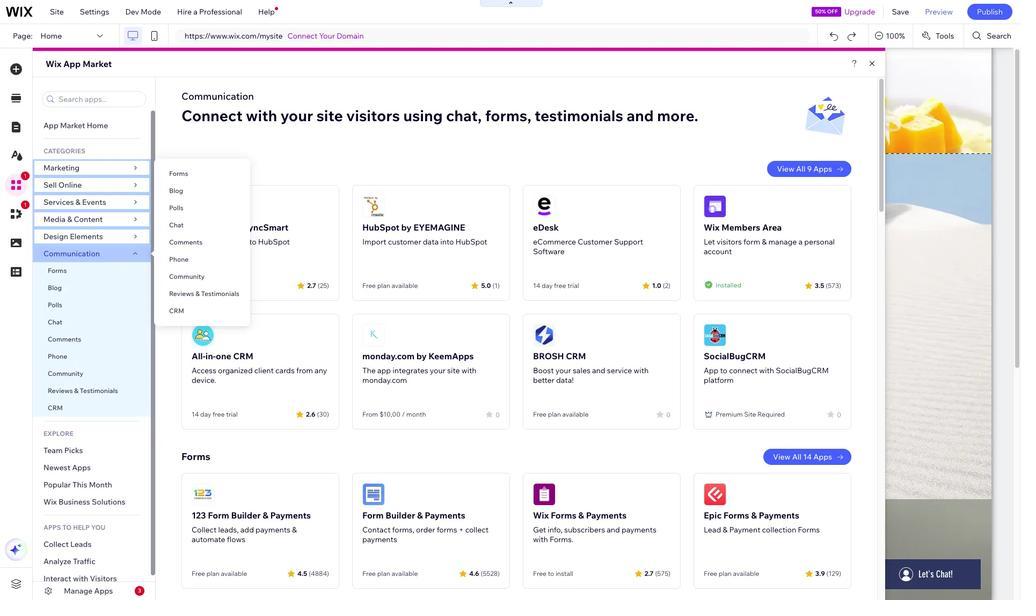 Task type: locate. For each thing, give the bounding box(es) containing it.
0 vertical spatial testimonials
[[201, 290, 239, 298]]

forms link up the hubspot by syncsmart logo at the left top of the page
[[154, 165, 250, 183]]

1 horizontal spatial community
[[169, 273, 205, 281]]

socialbugcrm up the required
[[776, 366, 829, 376]]

crm link up the explore
[[33, 400, 151, 417]]

1 horizontal spatial from
[[362, 411, 378, 419]]

1 vertical spatial home
[[87, 121, 108, 130]]

1 0 from the left
[[496, 411, 500, 419]]

free down contact
[[362, 570, 376, 578]]

free down device.
[[213, 411, 225, 419]]

to left the connect
[[720, 366, 728, 376]]

plan for payments
[[207, 570, 219, 578]]

communication inside communication connect with your site visitors using chat, forms, testimonials and more.
[[181, 90, 254, 103]]

100% button
[[869, 24, 913, 48]]

home down search apps... field
[[87, 121, 108, 130]]

by up integrates
[[416, 351, 427, 362]]

1 vertical spatial market
[[60, 121, 85, 130]]

1 vertical spatial site
[[744, 411, 756, 419]]

0 horizontal spatial phone link
[[33, 348, 151, 366]]

available for customer
[[392, 282, 418, 290]]

community for comments link related to top polls link
[[169, 273, 205, 281]]

reviews & testimonials up the explore
[[48, 387, 118, 395]]

free
[[362, 282, 376, 290], [533, 411, 547, 419], [192, 570, 205, 578], [362, 570, 376, 578], [533, 570, 547, 578], [704, 570, 717, 578]]

a inside wix members area let visitors form & manage a personal account
[[799, 237, 803, 247]]

1 horizontal spatial reviews & testimonials link
[[154, 286, 250, 303]]

2 form from the left
[[362, 511, 384, 521]]

1 horizontal spatial app
[[63, 59, 81, 69]]

form inside 123 form builder & payments collect leads, add payments & automate flows
[[208, 511, 229, 521]]

monday.com up app on the left
[[362, 351, 415, 362]]

events
[[82, 198, 106, 207]]

from for monday.com by keemapps
[[362, 411, 378, 419]]

into
[[440, 237, 454, 247]]

1 vertical spatial blog
[[48, 284, 62, 292]]

1 vertical spatial site
[[447, 366, 460, 376]]

0 vertical spatial from
[[192, 282, 207, 290]]

0 horizontal spatial day
[[200, 411, 211, 419]]

testimonials for comments link related to top polls link's the phone link
[[201, 290, 239, 298]]

1 vertical spatial a
[[799, 237, 803, 247]]

1 monday.com from the top
[[362, 351, 415, 362]]

0 vertical spatial trial
[[568, 282, 579, 290]]

trial for one
[[226, 411, 238, 419]]

app inside socialbugcrm app to connect with socialbugcrm platform
[[704, 366, 719, 376]]

14
[[533, 282, 540, 290], [192, 411, 199, 419], [803, 453, 812, 462]]

0 vertical spatial chat link
[[154, 217, 250, 234]]

0 horizontal spatial by
[[231, 222, 241, 233]]

polls for polls link to the bottom
[[48, 301, 62, 309]]

manage
[[64, 587, 93, 597]]

forms link for top polls link
[[154, 165, 250, 183]]

automate
[[192, 535, 225, 545]]

form up the leads,
[[208, 511, 229, 521]]

(2)
[[663, 282, 671, 290]]

0 horizontal spatial connect
[[181, 106, 243, 125]]

marketing link
[[33, 159, 151, 177]]

2 horizontal spatial your
[[556, 366, 571, 376]]

0 horizontal spatial comments
[[48, 336, 81, 344]]

popular this month link
[[33, 477, 151, 494]]

community for polls link to the bottom's comments link
[[48, 370, 83, 378]]

0 vertical spatial monday.com
[[362, 351, 415, 362]]

wix inside wix members area let visitors form & manage a personal account
[[704, 222, 720, 233]]

payments for payments
[[622, 526, 657, 535]]

1 vertical spatial visitors
[[717, 237, 742, 247]]

1 horizontal spatial and
[[607, 526, 620, 535]]

0 horizontal spatial polls
[[48, 301, 62, 309]]

free down better
[[533, 411, 547, 419]]

to down syncsmart
[[249, 237, 256, 247]]

0 vertical spatial a
[[193, 7, 198, 17]]

tools button
[[913, 24, 964, 48]]

wix for wix forms & payments get info, subscribers and payments with forms.
[[533, 511, 549, 521]]

builder up add
[[231, 511, 261, 521]]

3 payments from the left
[[586, 511, 627, 521]]

&
[[76, 198, 80, 207], [67, 215, 72, 224], [762, 237, 767, 247], [196, 290, 200, 298], [74, 387, 78, 395], [263, 511, 268, 521], [417, 511, 423, 521], [578, 511, 584, 521], [751, 511, 757, 521], [292, 526, 297, 535], [723, 526, 728, 535]]

form builder & payments  logo image
[[362, 484, 385, 506]]

socialbugcrm up the connect
[[704, 351, 766, 362]]

to
[[249, 237, 256, 247], [720, 366, 728, 376], [548, 570, 554, 578]]

0 horizontal spatial site
[[50, 7, 64, 17]]

0 horizontal spatial communication
[[43, 249, 102, 259]]

+
[[459, 526, 464, 535]]

app left the connect
[[704, 366, 719, 376]]

free plan available down customer
[[362, 282, 418, 290]]

platform
[[704, 376, 734, 386]]

1 vertical spatial community link
[[33, 366, 151, 383]]

connect for connect with your site visitors using chat, forms, testimonials and more.
[[181, 106, 243, 125]]

day down device.
[[200, 411, 211, 419]]

1 vertical spatial 1 button
[[5, 201, 30, 226]]

market up categories
[[60, 121, 85, 130]]

visitors left using
[[346, 106, 400, 125]]

day for ecommerce
[[542, 282, 553, 290]]

2 0 from the left
[[667, 411, 671, 419]]

market up search apps... field
[[83, 59, 112, 69]]

1 vertical spatial all
[[792, 453, 802, 462]]

1 vertical spatial 14 day free trial
[[192, 411, 238, 419]]

and right sales
[[592, 366, 605, 376]]

by up customer
[[401, 222, 412, 233]]

free down software
[[554, 282, 566, 290]]

0 vertical spatial day
[[542, 282, 553, 290]]

4.6 (5528)
[[469, 570, 500, 578]]

preview button
[[917, 0, 961, 24]]

a right hire
[[193, 7, 198, 17]]

free to install
[[533, 570, 573, 578]]

0 horizontal spatial visitors
[[346, 106, 400, 125]]

blog link for top polls link
[[154, 183, 250, 200]]

blog for forms link associated with polls link to the bottom
[[48, 284, 62, 292]]

2.7 for wix forms & payments
[[645, 570, 654, 578]]

0 horizontal spatial blog
[[48, 284, 62, 292]]

to inside hubspot by syncsmart sync wix forms to hubspot
[[249, 237, 256, 247]]

polls link down communication link
[[33, 297, 151, 314]]

1 left "services"
[[24, 202, 27, 208]]

1 vertical spatial chat link
[[33, 314, 151, 331]]

month for hubspot
[[227, 282, 246, 290]]

2.6
[[306, 410, 315, 419]]

reviews left $30
[[169, 290, 194, 298]]

2 vertical spatial app
[[704, 366, 719, 376]]

payments inside wix forms & payments get info, subscribers and payments with forms.
[[586, 511, 627, 521]]

forms link down design elements link
[[33, 263, 151, 280]]

0 vertical spatial phone
[[169, 256, 189, 264]]

visitors inside wix members area let visitors form & manage a personal account
[[717, 237, 742, 247]]

polls link up sync
[[154, 200, 250, 217]]

chat for top polls link
[[169, 221, 184, 229]]

1 horizontal spatial home
[[87, 121, 108, 130]]

1 builder from the left
[[231, 511, 261, 521]]

1 button left media
[[5, 201, 30, 226]]

0 vertical spatial reviews
[[169, 290, 194, 298]]

app
[[377, 366, 391, 376]]

payments for wix forms & payments
[[586, 511, 627, 521]]

3 0 from the left
[[837, 411, 841, 419]]

9
[[807, 164, 812, 174]]

free plan available for customer
[[362, 282, 418, 290]]

1 vertical spatial connect
[[181, 106, 243, 125]]

and right subscribers
[[607, 526, 620, 535]]

1 horizontal spatial chat link
[[154, 217, 250, 234]]

phone link for comments link related to top polls link
[[154, 251, 250, 268]]

to
[[62, 524, 72, 532]]

/ right the $10,00
[[402, 411, 405, 419]]

app market home
[[43, 121, 108, 130]]

1 horizontal spatial site
[[744, 411, 756, 419]]

0 horizontal spatial forms,
[[392, 526, 414, 535]]

with inside monday.com by keemapps the app integrates your site with monday.com
[[462, 366, 477, 376]]

0 horizontal spatial community link
[[33, 366, 151, 383]]

socialbugcrm app to connect with socialbugcrm platform
[[704, 351, 829, 386]]

organized
[[218, 366, 253, 376]]

using
[[403, 106, 443, 125]]

1 vertical spatial phone link
[[33, 348, 151, 366]]

by for syncsmart
[[231, 222, 241, 233]]

trial down organized
[[226, 411, 238, 419]]

collect up analyze
[[43, 540, 69, 550]]

1 vertical spatial crm link
[[33, 400, 151, 417]]

media
[[43, 215, 66, 224]]

by for eyemagine
[[401, 222, 412, 233]]

comments for comments link related to top polls link
[[169, 238, 203, 246]]

visitors
[[346, 106, 400, 125], [717, 237, 742, 247]]

interact with visitors link
[[33, 571, 151, 588]]

0 vertical spatial 1
[[24, 173, 27, 179]]

monday.com up the $10,00
[[362, 376, 407, 386]]

data!
[[556, 376, 574, 386]]

trial down ecommerce
[[568, 282, 579, 290]]

reviews up the explore
[[48, 387, 73, 395]]

available down customer
[[392, 282, 418, 290]]

view for forms
[[773, 453, 791, 462]]

all-in-one crm logo image
[[192, 324, 214, 347]]

reviews & testimonials link for the phone link corresponding to polls link to the bottom's comments link community link
[[33, 383, 151, 400]]

2 payments from the left
[[425, 511, 465, 521]]

phone for the phone link corresponding to polls link to the bottom's comments link
[[48, 353, 67, 361]]

visitors down members on the right of page
[[717, 237, 742, 247]]

ecommerce
[[533, 237, 576, 247]]

free down automate
[[192, 570, 205, 578]]

1 horizontal spatial visitors
[[717, 237, 742, 247]]

0 vertical spatial polls link
[[154, 200, 250, 217]]

0 vertical spatial site
[[316, 106, 343, 125]]

site inside monday.com by keemapps the app integrates your site with monday.com
[[447, 366, 460, 376]]

leads,
[[218, 526, 239, 535]]

2 vertical spatial and
[[607, 526, 620, 535]]

free plan available down data!
[[533, 411, 589, 419]]

brosh crm boost your sales and service with better data!
[[533, 351, 649, 386]]

0 vertical spatial comments
[[169, 238, 203, 246]]

month right the $10,00
[[406, 411, 426, 419]]

communication for communication connect with your site visitors using chat, forms, testimonials and more.
[[181, 90, 254, 103]]

blog
[[169, 187, 183, 195], [48, 284, 62, 292]]

site left the settings
[[50, 7, 64, 17]]

site inside communication connect with your site visitors using chat, forms, testimonials and more.
[[316, 106, 343, 125]]

forms, left order
[[392, 526, 414, 535]]

0 vertical spatial socialbugcrm
[[704, 351, 766, 362]]

0 horizontal spatial testimonials
[[80, 387, 118, 395]]

plan down automate
[[207, 570, 219, 578]]

app up categories
[[43, 121, 58, 130]]

123 form builder & payments collect leads, add payments & automate flows
[[192, 511, 311, 545]]

0 vertical spatial blog link
[[154, 183, 250, 200]]

payments
[[256, 526, 290, 535], [622, 526, 657, 535], [362, 535, 397, 545]]

with inside wix forms & payments get info, subscribers and payments with forms.
[[533, 535, 548, 545]]

crm link for reviews & testimonials link corresponding to the phone link corresponding to polls link to the bottom's comments link community link
[[33, 400, 151, 417]]

2 1 from the top
[[24, 202, 27, 208]]

communication
[[181, 90, 254, 103], [43, 249, 102, 259]]

forms.
[[550, 535, 574, 545]]

site right premium
[[744, 411, 756, 419]]

with
[[246, 106, 277, 125], [462, 366, 477, 376], [634, 366, 649, 376], [759, 366, 774, 376], [533, 535, 548, 545], [73, 575, 88, 584]]

payments inside form builder & payments contact forms, order forms + collect payments
[[425, 511, 465, 521]]

hubspot by eyemagine logo image
[[362, 195, 385, 218]]

0 horizontal spatial reviews
[[48, 387, 73, 395]]

available down payment
[[733, 570, 759, 578]]

available for payments
[[221, 570, 247, 578]]

available down the 'flows'
[[221, 570, 247, 578]]

plan for contact
[[377, 570, 390, 578]]

monday.com
[[362, 351, 415, 362], [362, 376, 407, 386]]

0 vertical spatial 2.7
[[307, 282, 316, 290]]

site
[[316, 106, 343, 125], [447, 366, 460, 376]]

plan for customer
[[377, 282, 390, 290]]

available for contact
[[392, 570, 418, 578]]

14 day free trial for ecommerce
[[533, 282, 579, 290]]

team picks link
[[33, 442, 151, 460]]

crm link up all-in-one crm logo
[[154, 303, 250, 320]]

view left '9'
[[777, 164, 795, 174]]

1 1 button from the top
[[5, 172, 30, 197]]

collect down 123
[[192, 526, 217, 535]]

community link for the phone link corresponding to polls link to the bottom's comments link
[[33, 366, 151, 383]]

by for keemapps
[[416, 351, 427, 362]]

picks
[[64, 446, 83, 456]]

1 vertical spatial polls
[[48, 301, 62, 309]]

all inside view all 14 apps link
[[792, 453, 802, 462]]

trial for customer
[[568, 282, 579, 290]]

1 horizontal spatial phone
[[169, 256, 189, 264]]

0 horizontal spatial month
[[227, 282, 246, 290]]

installed
[[716, 281, 741, 289]]

0 horizontal spatial chat
[[48, 318, 62, 326]]

1 1 from the top
[[24, 173, 27, 179]]

search button
[[965, 24, 1021, 48]]

123
[[192, 511, 206, 521]]

0 vertical spatial 14 day free trial
[[533, 282, 579, 290]]

payments right add
[[256, 526, 290, 535]]

home up wix app market
[[41, 31, 62, 41]]

1 left marketing
[[24, 173, 27, 179]]

builder inside form builder & payments contact forms, order forms + collect payments
[[386, 511, 415, 521]]

form up contact
[[362, 511, 384, 521]]

0 vertical spatial communication
[[181, 90, 254, 103]]

payments inside 123 form builder & payments collect leads, add payments & automate flows
[[256, 526, 290, 535]]

customer
[[388, 237, 421, 247]]

1 horizontal spatial chat
[[169, 221, 184, 229]]

50%
[[815, 8, 826, 15]]

free
[[554, 282, 566, 290], [213, 411, 225, 419]]

publish
[[977, 7, 1003, 17]]

& inside wix members area let visitors form & manage a personal account
[[762, 237, 767, 247]]

by inside monday.com by keemapps the app integrates your site with monday.com
[[416, 351, 427, 362]]

1 horizontal spatial builder
[[386, 511, 415, 521]]

from left the $10,00
[[362, 411, 378, 419]]

categories
[[43, 147, 85, 155]]

payments for epic forms & payments
[[759, 511, 800, 521]]

community link for comments link related to top polls link's the phone link
[[154, 268, 250, 286]]

(25)
[[318, 282, 329, 290]]

2.7 left (25)
[[307, 282, 316, 290]]

market
[[83, 59, 112, 69], [60, 121, 85, 130]]

14 day free trial
[[533, 282, 579, 290], [192, 411, 238, 419]]

0 vertical spatial month
[[227, 282, 246, 290]]

and left more.
[[627, 106, 654, 125]]

plan down lead
[[719, 570, 732, 578]]

blog link up sync
[[154, 183, 250, 200]]

2.7
[[307, 282, 316, 290], [645, 570, 654, 578]]

0 vertical spatial /
[[222, 282, 225, 290]]

sync
[[192, 237, 209, 247]]

1 horizontal spatial phone link
[[154, 251, 250, 268]]

crm link for reviews & testimonials link associated with comments link related to top polls link's the phone link's community link
[[154, 303, 250, 320]]

2 builder from the left
[[386, 511, 415, 521]]

1 horizontal spatial trial
[[568, 282, 579, 290]]

4.5 (4884)
[[297, 570, 329, 578]]

1 vertical spatial collect
[[43, 540, 69, 550]]

app for wix
[[63, 59, 81, 69]]

4 payments from the left
[[759, 511, 800, 521]]

wix forms & payments get info, subscribers and payments with forms.
[[533, 511, 657, 545]]

your inside brosh crm boost your sales and service with better data!
[[556, 366, 571, 376]]

chat
[[169, 221, 184, 229], [48, 318, 62, 326]]

popular
[[43, 481, 71, 490]]

plan down contact
[[377, 570, 390, 578]]

forms link for polls link to the bottom
[[33, 263, 151, 280]]

brosh
[[533, 351, 564, 362]]

a
[[193, 7, 198, 17], [799, 237, 803, 247]]

123 form builder & payments logo image
[[192, 484, 214, 506]]

month for monday.com
[[406, 411, 426, 419]]

wix inside wix forms & payments get info, subscribers and payments with forms.
[[533, 511, 549, 521]]

1 vertical spatial from
[[362, 411, 378, 419]]

payments for &
[[256, 526, 290, 535]]

1 payments from the left
[[270, 511, 311, 521]]

0 horizontal spatial reviews & testimonials link
[[33, 383, 151, 400]]

builder inside 123 form builder & payments collect leads, add payments & automate flows
[[231, 511, 261, 521]]

client
[[254, 366, 274, 376]]

1 vertical spatial trial
[[226, 411, 238, 419]]

1 horizontal spatial comments
[[169, 238, 203, 246]]

1 button left sell
[[5, 172, 30, 197]]

testimonials for the phone link corresponding to polls link to the bottom's comments link
[[80, 387, 118, 395]]

1 horizontal spatial polls link
[[154, 200, 250, 217]]

day down software
[[542, 282, 553, 290]]

view inside view all 14 apps link
[[773, 453, 791, 462]]

monday.com by keemapps the app integrates your site with monday.com
[[362, 351, 477, 386]]

1 vertical spatial monday.com
[[362, 376, 407, 386]]

get
[[533, 526, 546, 535]]

forms inside hubspot by syncsmart sync wix forms to hubspot
[[226, 237, 248, 247]]

from
[[296, 366, 313, 376]]

free down import
[[362, 282, 376, 290]]

1 vertical spatial comments link
[[33, 331, 151, 348]]

all-in-one crm access organized client cards from any device.
[[192, 351, 327, 386]]

install
[[556, 570, 573, 578]]

free left install
[[533, 570, 547, 578]]

payments up 2.7 (575)
[[622, 526, 657, 535]]

0 vertical spatial 1 button
[[5, 172, 30, 197]]

builder up contact
[[386, 511, 415, 521]]

2.7 (25)
[[307, 282, 329, 290]]

1 vertical spatial communication
[[43, 249, 102, 259]]

free plan available down payment
[[704, 570, 759, 578]]

and
[[627, 106, 654, 125], [592, 366, 605, 376], [607, 526, 620, 535]]

apps inside newest apps link
[[72, 463, 91, 473]]

0 horizontal spatial 14
[[192, 411, 199, 419]]

forms, right chat,
[[485, 106, 531, 125]]

1 horizontal spatial to
[[548, 570, 554, 578]]

1 form from the left
[[208, 511, 229, 521]]

phone for comments link related to top polls link's the phone link
[[169, 256, 189, 264]]

free plan available down contact
[[362, 570, 418, 578]]

your inside communication connect with your site visitors using chat, forms, testimonials and more.
[[281, 106, 313, 125]]

1 horizontal spatial comments link
[[154, 234, 250, 251]]

month right $30
[[227, 282, 246, 290]]

app up search apps... field
[[63, 59, 81, 69]]

from left $30
[[192, 282, 207, 290]]

keemapps
[[429, 351, 474, 362]]

home inside app market home link
[[87, 121, 108, 130]]

connect inside communication connect with your site visitors using chat, forms, testimonials and more.
[[181, 106, 243, 125]]

by left syncsmart
[[231, 222, 241, 233]]

1 horizontal spatial /
[[402, 411, 405, 419]]

1 horizontal spatial 14 day free trial
[[533, 282, 579, 290]]

1 vertical spatial community
[[48, 370, 83, 378]]

by inside hubspot by syncsmart sync wix forms to hubspot
[[231, 222, 241, 233]]

a right manage
[[799, 237, 803, 247]]

reviews & testimonials for polls link to the bottom's comments link
[[48, 387, 118, 395]]

reviews & testimonials link for comments link related to top polls link's the phone link's community link
[[154, 286, 250, 303]]

sell
[[43, 180, 57, 190]]

view inside view all 9 apps link
[[777, 164, 795, 174]]

socialbugcrm
[[704, 351, 766, 362], [776, 366, 829, 376]]

app for socialbugcrm
[[704, 366, 719, 376]]

to left install
[[548, 570, 554, 578]]

reviews & testimonials
[[169, 290, 239, 298], [48, 387, 118, 395]]

hubspot up import
[[362, 222, 399, 233]]

available down order
[[392, 570, 418, 578]]

view down the required
[[773, 453, 791, 462]]

14 day free trial down device.
[[192, 411, 238, 419]]

5.0
[[481, 282, 491, 290]]

1 vertical spatial to
[[720, 366, 728, 376]]

collect inside 123 form builder & payments collect leads, add payments & automate flows
[[192, 526, 217, 535]]

forms link
[[154, 165, 250, 183], [33, 263, 151, 280]]

(573)
[[826, 282, 841, 290]]

0 horizontal spatial home
[[41, 31, 62, 41]]

polls for top polls link
[[169, 204, 184, 212]]

wix for wix business solutions
[[43, 498, 57, 507]]

your for boost
[[556, 366, 571, 376]]

services & events link
[[33, 194, 151, 211]]

1 horizontal spatial testimonials
[[201, 290, 239, 298]]

free down lead
[[704, 570, 717, 578]]

forms inside wix forms & payments get info, subscribers and payments with forms.
[[551, 511, 577, 521]]

2 horizontal spatial to
[[720, 366, 728, 376]]

chat link for polls link to the bottom
[[33, 314, 151, 331]]

payments down form builder & payments  logo
[[362, 535, 397, 545]]

polls
[[169, 204, 184, 212], [48, 301, 62, 309]]

(575)
[[655, 570, 671, 578]]

forms,
[[485, 106, 531, 125], [392, 526, 414, 535]]

your inside monday.com by keemapps the app integrates your site with monday.com
[[430, 366, 446, 376]]

payment
[[729, 526, 761, 535]]

reviews & testimonials up all-in-one crm logo
[[169, 290, 239, 298]]

1 vertical spatial reviews & testimonials
[[48, 387, 118, 395]]

from for hubspot by syncsmart
[[192, 282, 207, 290]]

2.7 left (575) at the right
[[645, 570, 654, 578]]

forms, inside form builder & payments contact forms, order forms + collect payments
[[392, 526, 414, 535]]

5.0 (1)
[[481, 282, 500, 290]]

by inside hubspot by eyemagine import customer data into hubspot
[[401, 222, 412, 233]]

0 horizontal spatial crm link
[[33, 400, 151, 417]]

1 vertical spatial reviews & testimonials link
[[33, 383, 151, 400]]

free plan available down automate
[[192, 570, 247, 578]]

0 vertical spatial app
[[63, 59, 81, 69]]

in-
[[206, 351, 216, 362]]

plan for lead
[[719, 570, 732, 578]]

payments inside epic forms & payments lead & payment collection forms
[[759, 511, 800, 521]]

apps
[[814, 164, 832, 174], [814, 453, 832, 462], [72, 463, 91, 473], [94, 587, 113, 597]]

plan down import
[[377, 282, 390, 290]]

explore
[[43, 430, 74, 438]]

0 horizontal spatial community
[[48, 370, 83, 378]]

with inside communication connect with your site visitors using chat, forms, testimonials and more.
[[246, 106, 277, 125]]

1 horizontal spatial payments
[[362, 535, 397, 545]]

payments inside wix forms & payments get info, subscribers and payments with forms.
[[622, 526, 657, 535]]

/ right $30
[[222, 282, 225, 290]]

1 vertical spatial forms,
[[392, 526, 414, 535]]

blog link down communication link
[[33, 280, 151, 297]]

all inside view all 9 apps link
[[796, 164, 806, 174]]

14 day free trial down software
[[533, 282, 579, 290]]

plan down data!
[[548, 411, 561, 419]]



Task type: vqa. For each thing, say whether or not it's contained in the screenshot.
Art
no



Task type: describe. For each thing, give the bounding box(es) containing it.
forms
[[437, 526, 457, 535]]

edesk
[[533, 222, 559, 233]]

crm inside all-in-one crm access organized client cards from any device.
[[233, 351, 253, 362]]

free for contact
[[362, 570, 376, 578]]

free for ecommerce
[[554, 282, 566, 290]]

mode
[[141, 7, 161, 17]]

hubspot by eyemagine import customer data into hubspot
[[362, 222, 487, 247]]

wix forms & payments logo image
[[533, 484, 556, 506]]

1 vertical spatial polls link
[[33, 297, 151, 314]]

off
[[827, 8, 838, 15]]

manage apps
[[64, 587, 113, 597]]

support
[[614, 237, 643, 247]]

3.9 (129)
[[815, 570, 841, 578]]

members
[[722, 222, 761, 233]]

free for get
[[533, 570, 547, 578]]

comments link for polls link to the bottom
[[33, 331, 151, 348]]

1 for first 1 button from the top of the page
[[24, 173, 27, 179]]

reviews for comments link related to top polls link's the phone link's community link
[[169, 290, 194, 298]]

wix members area logo image
[[704, 195, 726, 218]]

media & content link
[[33, 211, 151, 228]]

chat for polls link to the bottom
[[48, 318, 62, 326]]

hubspot by syncsmart logo image
[[192, 195, 214, 218]]

day for in-
[[200, 411, 211, 419]]

hubspot down syncsmart
[[258, 237, 290, 247]]

0 vertical spatial site
[[50, 7, 64, 17]]

sell online link
[[33, 177, 151, 194]]

all for forms
[[792, 453, 802, 462]]

form
[[744, 237, 760, 247]]

payments inside form builder & payments contact forms, order forms + collect payments
[[362, 535, 397, 545]]

2 vertical spatial to
[[548, 570, 554, 578]]

view all 9 apps
[[777, 164, 832, 174]]

2.7 for hubspot by syncsmart
[[307, 282, 316, 290]]

marketing
[[43, 163, 80, 173]]

service
[[607, 366, 632, 376]]

0 vertical spatial market
[[83, 59, 112, 69]]

comments link for top polls link
[[154, 234, 250, 251]]

free for in-
[[213, 411, 225, 419]]

with inside brosh crm boost your sales and service with better data!
[[634, 366, 649, 376]]

& inside wix forms & payments get info, subscribers and payments with forms.
[[578, 511, 584, 521]]

reviews & testimonials for comments link related to top polls link
[[169, 290, 239, 298]]

team
[[43, 446, 63, 456]]

free plan available for payments
[[192, 570, 247, 578]]

/ for monday.com
[[402, 411, 405, 419]]

your for with
[[281, 106, 313, 125]]

all for crm
[[796, 164, 806, 174]]

14 for ecommerce
[[533, 282, 540, 290]]

blog link for polls link to the bottom
[[33, 280, 151, 297]]

wix for wix app market
[[46, 59, 61, 69]]

syncsmart
[[243, 222, 288, 233]]

traffic
[[73, 557, 95, 567]]

2 1 button from the top
[[5, 201, 30, 226]]

your
[[319, 31, 335, 41]]

upgrade
[[845, 7, 875, 17]]

visitors
[[90, 575, 117, 584]]

0 for socialbugcrm
[[837, 411, 841, 419]]

available for lead
[[733, 570, 759, 578]]

interact
[[43, 575, 71, 584]]

you
[[91, 524, 105, 532]]

collect
[[465, 526, 489, 535]]

forms, inside communication connect with your site visitors using chat, forms, testimonials and more.
[[485, 106, 531, 125]]

collect leads link
[[33, 536, 151, 554]]

integrates
[[393, 366, 428, 376]]

business
[[59, 498, 90, 507]]

payments for form builder & payments
[[425, 511, 465, 521]]

brosh crm logo image
[[533, 324, 556, 347]]

communication connect with your site visitors using chat, forms, testimonials and more.
[[181, 90, 698, 125]]

crm inside brosh crm boost your sales and service with better data!
[[566, 351, 586, 362]]

reviews for the phone link corresponding to polls link to the bottom's comments link community link
[[48, 387, 73, 395]]

1 vertical spatial app
[[43, 121, 58, 130]]

14 day free trial for in-
[[192, 411, 238, 419]]

and inside brosh crm boost your sales and service with better data!
[[592, 366, 605, 376]]

design elements link
[[33, 228, 151, 245]]

hubspot right into
[[456, 237, 487, 247]]

analyze traffic
[[43, 557, 95, 567]]

save button
[[884, 0, 917, 24]]

form builder & payments contact forms, order forms + collect payments
[[362, 511, 489, 545]]

2 monday.com from the top
[[362, 376, 407, 386]]

0 for monday.com by keemapps
[[496, 411, 500, 419]]

free plan available for contact
[[362, 570, 418, 578]]

personal
[[804, 237, 835, 247]]

free plan available for lead
[[704, 570, 759, 578]]

edesk logo image
[[533, 195, 556, 218]]

design
[[43, 232, 68, 242]]

interact with visitors
[[43, 575, 117, 584]]

wix business solutions link
[[33, 494, 151, 511]]

0 horizontal spatial a
[[193, 7, 198, 17]]

manage
[[769, 237, 797, 247]]

flows
[[227, 535, 245, 545]]

communication for communication
[[43, 249, 102, 259]]

2.7 (575)
[[645, 570, 671, 578]]

with inside socialbugcrm app to connect with socialbugcrm platform
[[759, 366, 774, 376]]

premium
[[716, 411, 743, 419]]

solutions
[[92, 498, 125, 507]]

analyze
[[43, 557, 71, 567]]

visitors inside communication connect with your site visitors using chat, forms, testimonials and more.
[[346, 106, 400, 125]]

help
[[73, 524, 90, 532]]

newest apps
[[43, 463, 91, 473]]

one
[[216, 351, 231, 362]]

payments inside 123 form builder & payments collect leads, add payments & automate flows
[[270, 511, 311, 521]]

form inside form builder & payments contact forms, order forms + collect payments
[[362, 511, 384, 521]]

search
[[987, 31, 1012, 41]]

100%
[[886, 31, 905, 41]]

comments for polls link to the bottom's comments link
[[48, 336, 81, 344]]

14 for in-
[[192, 411, 199, 419]]

available down data!
[[562, 411, 589, 419]]

/ for hubspot
[[222, 282, 225, 290]]

free for lead
[[704, 570, 717, 578]]

monday.com by keemapps logo image
[[362, 324, 385, 347]]

this
[[73, 481, 87, 490]]

2.6 (30)
[[306, 410, 329, 419]]

access
[[192, 366, 216, 376]]

let
[[704, 237, 715, 247]]

view for crm
[[777, 164, 795, 174]]

(129)
[[827, 570, 841, 578]]

publish button
[[968, 4, 1013, 20]]

team picks
[[43, 446, 83, 456]]

& inside form builder & payments contact forms, order forms + collect payments
[[417, 511, 423, 521]]

(5528)
[[481, 570, 500, 578]]

connect for connect your domain
[[288, 31, 318, 41]]

epic forms & payments logo image
[[704, 484, 726, 506]]

free for customer
[[362, 282, 376, 290]]

any
[[315, 366, 327, 376]]

free for payments
[[192, 570, 205, 578]]

communication link
[[33, 245, 151, 263]]

services & events
[[43, 198, 106, 207]]

import
[[362, 237, 386, 247]]

to inside socialbugcrm app to connect with socialbugcrm platform
[[720, 366, 728, 376]]

Search apps... field
[[55, 92, 142, 107]]

chat link for top polls link
[[154, 217, 250, 234]]

preview
[[925, 7, 953, 17]]

lead
[[704, 526, 721, 535]]

dev
[[125, 7, 139, 17]]

newest apps link
[[33, 460, 151, 477]]

socialbugcrm logo image
[[704, 324, 726, 347]]

apps inside view all 14 apps link
[[814, 453, 832, 462]]

month
[[89, 481, 112, 490]]

better
[[533, 376, 555, 386]]

info,
[[548, 526, 563, 535]]

wix for wix members area let visitors form & manage a personal account
[[704, 222, 720, 233]]

https://www.wix.com/mysite
[[185, 31, 283, 41]]

cards
[[275, 366, 295, 376]]

from $10,00 / month
[[362, 411, 426, 419]]

apps inside view all 9 apps link
[[814, 164, 832, 174]]

3.9
[[815, 570, 825, 578]]

eyemagine
[[414, 222, 465, 233]]

hubspot up sync
[[192, 222, 229, 233]]

1 horizontal spatial socialbugcrm
[[776, 366, 829, 376]]

required
[[758, 411, 785, 419]]

0 horizontal spatial socialbugcrm
[[704, 351, 766, 362]]

wix inside hubspot by syncsmart sync wix forms to hubspot
[[211, 237, 224, 247]]

blog for forms link related to top polls link
[[169, 187, 183, 195]]

2 horizontal spatial 14
[[803, 453, 812, 462]]

(1)
[[493, 282, 500, 290]]

3.5
[[815, 282, 824, 290]]

phone link for polls link to the bottom's comments link
[[33, 348, 151, 366]]

and inside communication connect with your site visitors using chat, forms, testimonials and more.
[[627, 106, 654, 125]]

1 for 2nd 1 button from the top of the page
[[24, 202, 27, 208]]

and inside wix forms & payments get info, subscribers and payments with forms.
[[607, 526, 620, 535]]

4.5
[[297, 570, 307, 578]]

leads
[[70, 540, 92, 550]]



